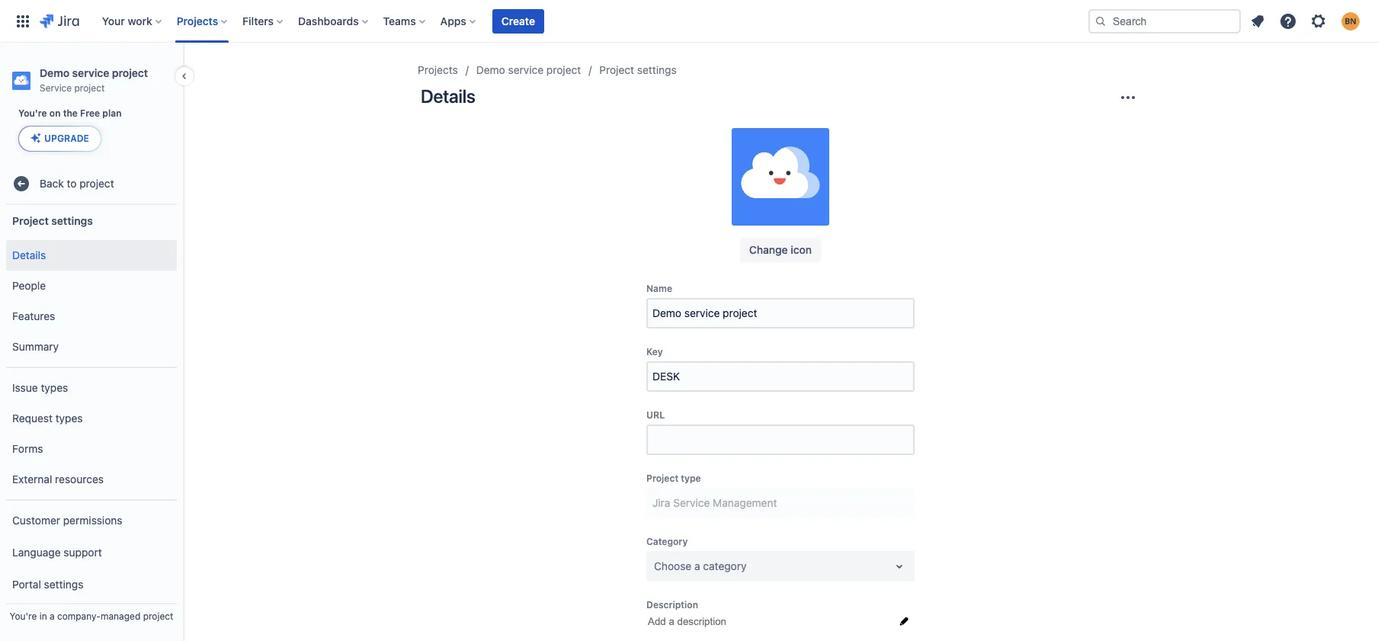 Task type: locate. For each thing, give the bounding box(es) containing it.
1 vertical spatial you're
[[10, 611, 37, 622]]

Project type field
[[648, 489, 913, 517]]

types right issue
[[41, 381, 68, 394]]

3 group from the top
[[6, 499, 177, 641]]

types right the request
[[55, 411, 83, 424]]

support
[[64, 546, 102, 559]]

group containing details
[[6, 236, 177, 367]]

project right 'managed'
[[143, 611, 173, 622]]

2 group from the top
[[6, 367, 177, 499]]

settings inside group
[[44, 578, 83, 591]]

demo inside demo service project service project
[[40, 66, 69, 79]]

0 vertical spatial types
[[41, 381, 68, 394]]

project up the plan at the left
[[112, 66, 148, 79]]

service down the create 'button'
[[508, 63, 544, 76]]

details up "people"
[[12, 248, 46, 261]]

1 horizontal spatial service
[[508, 63, 544, 76]]

1 horizontal spatial project
[[599, 63, 634, 76]]

key
[[646, 346, 663, 357]]

1 horizontal spatial details
[[421, 85, 475, 107]]

a right in
[[50, 611, 55, 622]]

customer
[[12, 514, 60, 527]]

settings
[[637, 63, 677, 76], [51, 214, 93, 227], [44, 578, 83, 591]]

you're
[[18, 107, 47, 119], [10, 611, 37, 622]]

2 vertical spatial settings
[[44, 578, 83, 591]]

projects right work
[[177, 14, 218, 27]]

0 horizontal spatial service
[[72, 66, 109, 79]]

service
[[508, 63, 544, 76], [72, 66, 109, 79]]

projects inside dropdown button
[[177, 14, 218, 27]]

back to project link
[[6, 169, 177, 199]]

service inside demo service project service project
[[72, 66, 109, 79]]

service for demo service project service project
[[72, 66, 109, 79]]

apps
[[440, 14, 466, 27]]

upgrade
[[44, 133, 89, 144]]

0 vertical spatial project settings
[[599, 63, 677, 76]]

summary link
[[6, 332, 177, 362]]

you're left in
[[10, 611, 37, 622]]

project inside "project settings" link
[[599, 63, 634, 76]]

demo right projects link on the top left
[[476, 63, 505, 76]]

1 vertical spatial types
[[55, 411, 83, 424]]

jira image
[[40, 12, 79, 30], [40, 12, 79, 30]]

details down projects link on the top left
[[421, 85, 475, 107]]

1 vertical spatial settings
[[51, 214, 93, 227]]

banner
[[0, 0, 1378, 43]]

service up free
[[72, 66, 109, 79]]

group
[[6, 236, 177, 367], [6, 367, 177, 499], [6, 499, 177, 641]]

your work button
[[97, 9, 168, 33]]

details link
[[6, 240, 177, 271]]

people link
[[6, 271, 177, 301]]

1 vertical spatial projects
[[418, 63, 458, 76]]

0 horizontal spatial projects
[[177, 14, 218, 27]]

language
[[12, 546, 61, 559]]

1 vertical spatial details
[[12, 248, 46, 261]]

a
[[694, 559, 700, 572], [50, 611, 55, 622]]

demo up service
[[40, 66, 69, 79]]

plan
[[102, 107, 122, 119]]

change
[[749, 243, 788, 256]]

description
[[646, 599, 698, 610]]

portal settings
[[12, 578, 83, 591]]

1 horizontal spatial projects
[[418, 63, 458, 76]]

managed
[[101, 611, 140, 622]]

edit image
[[898, 615, 910, 627]]

demo service project
[[476, 63, 581, 76]]

0 vertical spatial you're
[[18, 107, 47, 119]]

on
[[49, 107, 61, 119]]

1 vertical spatial project settings
[[12, 214, 93, 227]]

back
[[40, 177, 64, 190]]

0 vertical spatial settings
[[637, 63, 677, 76]]

project settings
[[599, 63, 677, 76], [12, 214, 93, 227]]

back to project
[[40, 177, 114, 190]]

types
[[41, 381, 68, 394], [55, 411, 83, 424]]

filters button
[[238, 9, 289, 33]]

projects down apps
[[418, 63, 458, 76]]

you're left on
[[18, 107, 47, 119]]

service
[[40, 82, 72, 94]]

you're for you're in a company-managed project
[[10, 611, 37, 622]]

language support
[[12, 546, 102, 559]]

project down primary element on the top of page
[[547, 63, 581, 76]]

dashboards button
[[294, 9, 374, 33]]

request types link
[[6, 403, 177, 434]]

2 horizontal spatial project
[[646, 473, 679, 484]]

demo
[[476, 63, 505, 76], [40, 66, 69, 79]]

1 vertical spatial a
[[50, 611, 55, 622]]

group containing customer permissions
[[6, 499, 177, 641]]

0 horizontal spatial details
[[12, 248, 46, 261]]

upgrade button
[[19, 127, 101, 151]]

1 horizontal spatial demo
[[476, 63, 505, 76]]

help image
[[1279, 12, 1297, 30]]

icon
[[791, 243, 812, 256]]

project
[[547, 63, 581, 76], [112, 66, 148, 79], [74, 82, 105, 94], [79, 177, 114, 190], [143, 611, 173, 622]]

project avatar image
[[732, 128, 829, 226]]

0 horizontal spatial demo
[[40, 66, 69, 79]]

1 group from the top
[[6, 236, 177, 367]]

0 vertical spatial projects
[[177, 14, 218, 27]]

appswitcher icon image
[[14, 12, 32, 30]]

notifications image
[[1249, 12, 1267, 30]]

details inside group
[[12, 248, 46, 261]]

0 vertical spatial a
[[694, 559, 700, 572]]

permissions
[[63, 514, 122, 527]]

primary element
[[9, 0, 1089, 42]]

details
[[421, 85, 475, 107], [12, 248, 46, 261]]

projects link
[[418, 61, 458, 79]]

project up free
[[74, 82, 105, 94]]

project right to
[[79, 177, 114, 190]]

project
[[599, 63, 634, 76], [12, 214, 49, 227], [646, 473, 679, 484]]

banner containing your work
[[0, 0, 1378, 43]]

create button
[[492, 9, 544, 33]]

1 horizontal spatial a
[[694, 559, 700, 572]]

projects
[[177, 14, 218, 27], [418, 63, 458, 76]]

external
[[12, 472, 52, 485]]

Category text field
[[654, 559, 657, 574]]

0 vertical spatial project
[[599, 63, 634, 76]]

0 horizontal spatial project
[[12, 214, 49, 227]]

in
[[39, 611, 47, 622]]

portal settings link
[[6, 570, 177, 600]]

a right choose
[[694, 559, 700, 572]]

customer permissions
[[12, 514, 122, 527]]



Task type: vqa. For each thing, say whether or not it's contained in the screenshot.
the bottommost "11/20/2023"
no



Task type: describe. For each thing, give the bounding box(es) containing it.
category
[[646, 536, 688, 547]]

summary
[[12, 340, 59, 353]]

language support link
[[6, 536, 177, 570]]

0 horizontal spatial project settings
[[12, 214, 93, 227]]

more image
[[1119, 88, 1137, 107]]

Add a description text field
[[646, 614, 893, 629]]

0 horizontal spatial a
[[50, 611, 55, 622]]

group containing issue types
[[6, 367, 177, 499]]

service for demo service project
[[508, 63, 544, 76]]

create
[[501, 14, 535, 27]]

Search field
[[1089, 9, 1241, 33]]

your work
[[102, 14, 152, 27]]

features link
[[6, 301, 177, 332]]

change icon button
[[740, 238, 821, 262]]

url
[[646, 409, 665, 421]]

forms link
[[6, 434, 177, 464]]

settings for demo service project
[[637, 63, 677, 76]]

company-
[[57, 611, 101, 622]]

URL field
[[648, 426, 913, 453]]

your profile and settings image
[[1342, 12, 1360, 30]]

1 horizontal spatial project settings
[[599, 63, 677, 76]]

projects for projects link on the top left
[[418, 63, 458, 76]]

features
[[12, 309, 55, 322]]

1 vertical spatial project
[[12, 214, 49, 227]]

you're in a company-managed project
[[10, 611, 173, 622]]

change icon
[[749, 243, 812, 256]]

resources
[[55, 472, 104, 485]]

forms
[[12, 442, 43, 455]]

the
[[63, 107, 78, 119]]

your
[[102, 14, 125, 27]]

choose
[[654, 559, 692, 572]]

project for demo service project
[[547, 63, 581, 76]]

demo service project service project
[[40, 66, 148, 94]]

search image
[[1095, 15, 1107, 27]]

free
[[80, 107, 100, 119]]

open image
[[890, 557, 909, 575]]

you're on the free plan
[[18, 107, 122, 119]]

type
[[681, 473, 701, 484]]

request
[[12, 411, 53, 424]]

filters
[[243, 14, 274, 27]]

request types
[[12, 411, 83, 424]]

demo service project link
[[476, 61, 581, 79]]

issue types link
[[6, 373, 177, 403]]

settings for language support
[[44, 578, 83, 591]]

demo for demo service project service project
[[40, 66, 69, 79]]

teams
[[383, 14, 416, 27]]

project for back to project
[[79, 177, 114, 190]]

you're for you're on the free plan
[[18, 107, 47, 119]]

types for request types
[[55, 411, 83, 424]]

to
[[67, 177, 77, 190]]

dashboards
[[298, 14, 359, 27]]

project settings link
[[599, 61, 677, 79]]

external resources link
[[6, 464, 177, 495]]

Key field
[[648, 363, 913, 390]]

external resources
[[12, 472, 104, 485]]

teams button
[[379, 9, 431, 33]]

portal
[[12, 578, 41, 591]]

projects button
[[172, 9, 233, 33]]

work
[[128, 14, 152, 27]]

apps button
[[436, 9, 482, 33]]

Name field
[[648, 300, 913, 327]]

settings image
[[1310, 12, 1328, 30]]

issue types
[[12, 381, 68, 394]]

project type
[[646, 473, 701, 484]]

projects for "projects" dropdown button
[[177, 14, 218, 27]]

issue
[[12, 381, 38, 394]]

choose a category
[[654, 559, 747, 572]]

name
[[646, 283, 672, 294]]

customer permissions link
[[6, 506, 177, 536]]

category
[[703, 559, 747, 572]]

types for issue types
[[41, 381, 68, 394]]

project for demo service project service project
[[112, 66, 148, 79]]

2 vertical spatial project
[[646, 473, 679, 484]]

0 vertical spatial details
[[421, 85, 475, 107]]

people
[[12, 279, 46, 292]]

demo for demo service project
[[476, 63, 505, 76]]



